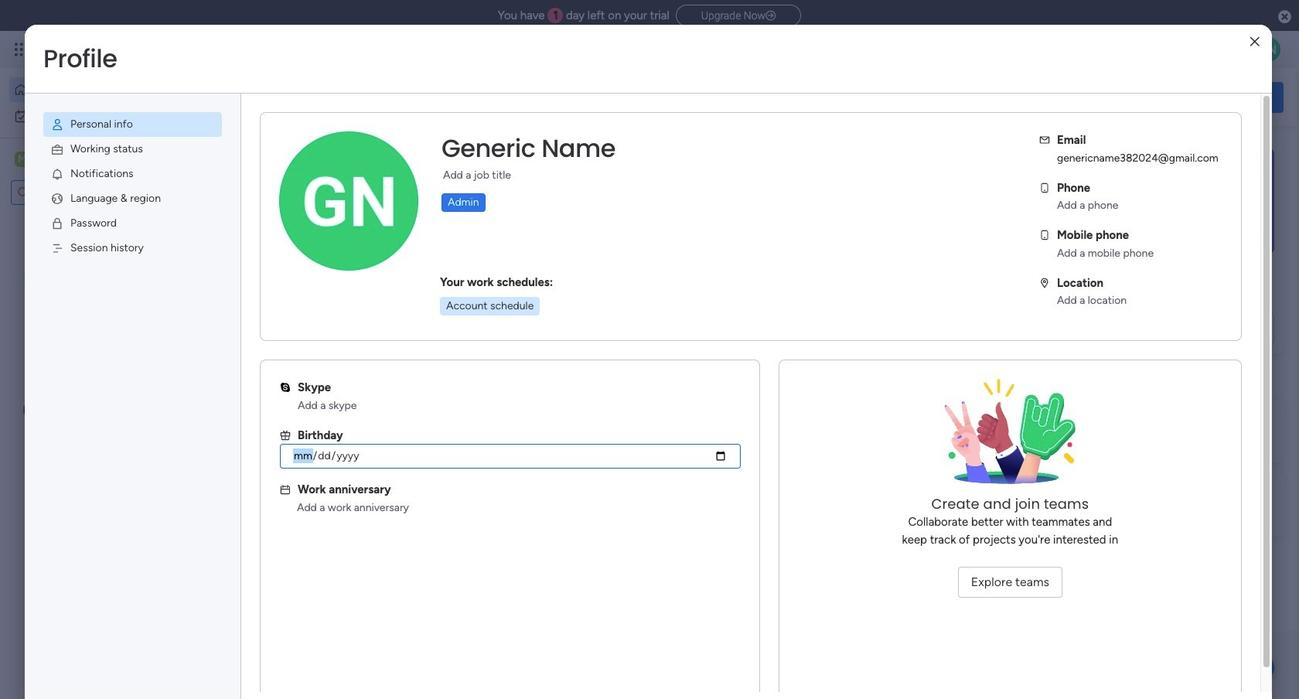 Task type: vqa. For each thing, say whether or not it's contained in the screenshot.
'CLOSE MY WORKSPACES' ICON
yes



Task type: locate. For each thing, give the bounding box(es) containing it.
2 menu item from the top
[[43, 137, 222, 162]]

component image for public board image
[[258, 338, 272, 352]]

component image down public board image
[[258, 338, 272, 352]]

public board image
[[514, 313, 531, 330]]

component image for public board icon
[[514, 338, 528, 352]]

session history image
[[50, 241, 64, 255]]

1 component image from the left
[[258, 338, 272, 352]]

1 menu item from the top
[[43, 112, 222, 137]]

0 vertical spatial option
[[9, 77, 188, 102]]

Search in workspace field
[[32, 184, 111, 202]]

no teams image
[[933, 379, 1088, 495]]

clear search image
[[112, 185, 128, 200]]

1 horizontal spatial component image
[[514, 338, 528, 352]]

option up personal info icon
[[9, 77, 188, 102]]

personal info image
[[50, 118, 64, 132]]

templates image image
[[1066, 148, 1270, 254]]

password image
[[50, 217, 64, 231]]

2 component image from the left
[[514, 338, 528, 352]]

option up 'workspace selection' element
[[9, 104, 188, 128]]

Add a birthday date field
[[280, 444, 741, 469]]

select product image
[[14, 42, 29, 57]]

component image
[[258, 338, 272, 352], [514, 338, 528, 352]]

option
[[9, 77, 188, 102], [9, 104, 188, 128]]

None field
[[438, 132, 620, 165]]

menu item
[[43, 112, 222, 137], [43, 137, 222, 162], [43, 162, 222, 186], [43, 186, 222, 211], [43, 211, 222, 236], [43, 236, 222, 261]]

1 vertical spatial option
[[9, 104, 188, 128]]

workspace image
[[265, 498, 302, 535]]

component image down public board icon
[[514, 338, 528, 352]]

0 horizontal spatial component image
[[258, 338, 272, 352]]

close recently visited image
[[239, 157, 258, 176]]

notifications image
[[50, 167, 64, 181]]



Task type: describe. For each thing, give the bounding box(es) containing it.
language & region image
[[50, 192, 64, 206]]

2 option from the top
[[9, 104, 188, 128]]

dapulse rightstroke image
[[766, 10, 776, 22]]

working status image
[[50, 142, 64, 156]]

menu menu
[[25, 94, 241, 279]]

1 option from the top
[[9, 77, 188, 102]]

public board image
[[258, 313, 275, 330]]

v2 user feedback image
[[1065, 88, 1076, 106]]

workspace image
[[15, 151, 30, 168]]

close image
[[1251, 36, 1260, 48]]

3 menu item from the top
[[43, 162, 222, 186]]

close my workspaces image
[[239, 452, 258, 470]]

workspace selection element
[[15, 150, 129, 170]]

add to favorites image
[[461, 314, 477, 329]]

4 menu item from the top
[[43, 186, 222, 211]]

getting started element
[[1052, 400, 1284, 462]]

generic name image
[[1256, 37, 1281, 62]]

quick search results list box
[[239, 176, 1015, 381]]

6 menu item from the top
[[43, 236, 222, 261]]

v2 bolt switch image
[[1185, 89, 1194, 106]]

5 menu item from the top
[[43, 211, 222, 236]]

open update feed (inbox) image
[[239, 399, 258, 418]]

dapulse close image
[[1279, 9, 1292, 25]]



